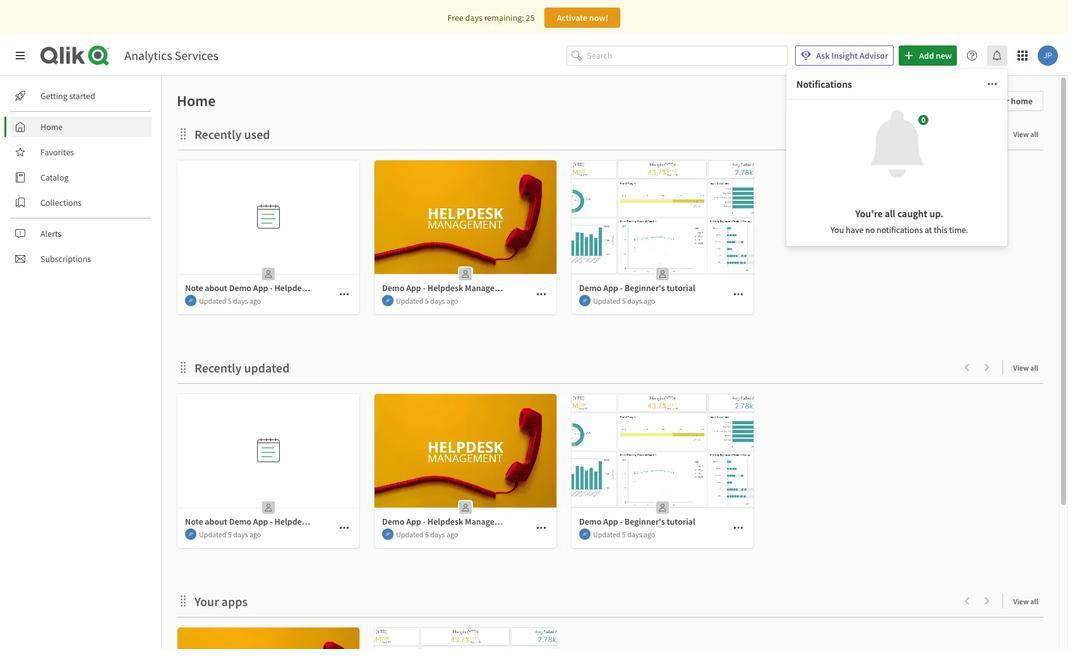 Task type: locate. For each thing, give the bounding box(es) containing it.
services
[[175, 47, 219, 63]]

your apps
[[195, 594, 248, 610]]

0 vertical spatial view all
[[1014, 130, 1039, 139]]

notifications
[[797, 78, 853, 90]]

beginner's for updated
[[625, 516, 665, 528]]

demo app - helpdesk management for recently updated
[[382, 516, 515, 528]]

1 tutorial from the top
[[667, 283, 696, 294]]

0 vertical spatial view
[[1014, 130, 1030, 139]]

home
[[177, 91, 216, 111], [40, 121, 63, 133]]

0
[[922, 115, 926, 125]]

getting started link
[[10, 86, 152, 106]]

demo
[[382, 283, 405, 294], [580, 283, 602, 294], [382, 516, 405, 528], [580, 516, 602, 528]]

management
[[465, 283, 515, 294], [465, 516, 515, 528]]

0 vertical spatial move collection image
[[177, 127, 190, 140]]

activate
[[557, 12, 588, 23]]

1 vertical spatial view all link
[[1014, 360, 1044, 375]]

2 vertical spatial view all link
[[1014, 594, 1044, 609]]

0 vertical spatial recently
[[195, 126, 242, 142]]

updated 5 days ago link for recently used
[[178, 161, 360, 315]]

1 vertical spatial management
[[465, 516, 515, 528]]

0 vertical spatial management
[[465, 283, 515, 294]]

view
[[1014, 130, 1030, 139], [1014, 363, 1030, 373], [1014, 597, 1030, 607]]

1 vertical spatial home
[[40, 121, 63, 133]]

demo app - helpdesk management for recently used
[[382, 283, 515, 294]]

james peterson image
[[185, 295, 197, 307], [382, 295, 394, 307], [580, 295, 591, 307], [185, 529, 197, 540], [382, 529, 394, 540]]

analytics
[[125, 47, 172, 63]]

3 view all link from the top
[[1014, 594, 1044, 609]]

1 vertical spatial view
[[1014, 363, 1030, 373]]

1 demo app - beginner's tutorial from the top
[[580, 283, 696, 294]]

all for your apps
[[1031, 597, 1039, 607]]

activate now!
[[557, 12, 609, 23]]

demo app - beginner's tutorial for recently used
[[580, 283, 696, 294]]

view all link
[[1014, 126, 1044, 142], [1014, 360, 1044, 375], [1014, 594, 1044, 609]]

1 vertical spatial helpdesk
[[428, 516, 463, 528]]

1 view all from the top
[[1014, 130, 1039, 139]]

1 vertical spatial move collection image
[[177, 361, 190, 374]]

up.
[[930, 207, 944, 220]]

1 vertical spatial demo app - beginner's tutorial
[[580, 516, 696, 528]]

2 tutorial from the top
[[667, 516, 696, 528]]

1 updated 5 days ago link from the top
[[178, 161, 360, 315]]

updated
[[244, 360, 290, 376]]

home down "services"
[[177, 91, 216, 111]]

qlik sense app image
[[375, 161, 557, 274], [572, 161, 754, 274], [375, 394, 557, 508], [572, 394, 754, 508], [178, 628, 360, 650], [375, 628, 557, 650]]

25
[[526, 12, 535, 23]]

0 horizontal spatial home
[[40, 121, 63, 133]]

1 helpdesk from the top
[[428, 283, 463, 294]]

2 updated 5 days ago link from the top
[[178, 394, 360, 549]]

customize your home
[[951, 95, 1033, 107]]

2 view all link from the top
[[1014, 360, 1044, 375]]

move collection image left recently updated
[[177, 361, 190, 374]]

0 vertical spatial updated 5 days ago link
[[178, 161, 360, 315]]

all for recently used
[[1031, 130, 1039, 139]]

1 horizontal spatial home
[[177, 91, 216, 111]]

1 view all link from the top
[[1014, 126, 1044, 142]]

2 view all from the top
[[1014, 363, 1039, 373]]

recently for recently used
[[195, 126, 242, 142]]

2 beginner's from the top
[[625, 516, 665, 528]]

ago
[[250, 296, 261, 306], [447, 296, 459, 306], [644, 296, 656, 306], [250, 530, 261, 539], [447, 530, 459, 539], [644, 530, 656, 539]]

app
[[407, 283, 421, 294], [604, 283, 619, 294], [407, 516, 421, 528], [604, 516, 619, 528]]

2 view from the top
[[1014, 363, 1030, 373]]

beginner's for used
[[625, 283, 665, 294]]

tutorial
[[667, 283, 696, 294], [667, 516, 696, 528]]

alerts link
[[10, 224, 152, 244]]

james peterson image
[[580, 529, 591, 540]]

customize your home button
[[928, 91, 1044, 111]]

this
[[934, 224, 948, 236]]

updated
[[199, 296, 227, 306], [396, 296, 424, 306], [594, 296, 621, 306], [199, 530, 227, 539], [396, 530, 424, 539], [594, 530, 621, 539]]

view all link for recently updated
[[1014, 360, 1044, 375]]

beginner's
[[625, 283, 665, 294], [625, 516, 665, 528]]

insight
[[832, 50, 858, 61]]

0 vertical spatial beginner's
[[625, 283, 665, 294]]

1 beginner's from the top
[[625, 283, 665, 294]]

2 demo app - helpdesk management from the top
[[382, 516, 515, 528]]

recently used
[[195, 126, 270, 142]]

2 helpdesk from the top
[[428, 516, 463, 528]]

tutorial for used
[[667, 283, 696, 294]]

3 view from the top
[[1014, 597, 1030, 607]]

1 vertical spatial view all
[[1014, 363, 1039, 373]]

close sidebar menu image
[[15, 51, 25, 61]]

-
[[423, 283, 426, 294], [620, 283, 623, 294], [423, 516, 426, 528], [620, 516, 623, 528]]

1 vertical spatial tutorial
[[667, 516, 696, 528]]

days
[[466, 12, 483, 23], [233, 296, 248, 306], [431, 296, 445, 306], [628, 296, 643, 306], [233, 530, 248, 539], [431, 530, 445, 539], [628, 530, 643, 539]]

james peterson element
[[185, 295, 197, 307], [382, 295, 394, 307], [580, 295, 591, 307], [185, 529, 197, 540], [382, 529, 394, 540], [580, 529, 591, 540]]

3 view all from the top
[[1014, 597, 1039, 607]]

2 vertical spatial view all
[[1014, 597, 1039, 607]]

activate now! link
[[545, 8, 621, 28]]

0 vertical spatial home
[[177, 91, 216, 111]]

1 vertical spatial updated 5 days ago link
[[178, 394, 360, 549]]

1 vertical spatial beginner's
[[625, 516, 665, 528]]

0 vertical spatial demo app - helpdesk management
[[382, 283, 515, 294]]

you
[[831, 224, 845, 236]]

move collection image left recently used
[[177, 127, 190, 140]]

recently left updated
[[195, 360, 242, 376]]

updated 5 days ago
[[199, 296, 261, 306], [396, 296, 459, 306], [594, 296, 656, 306], [199, 530, 261, 539], [396, 530, 459, 539], [594, 530, 656, 539]]

2 management from the top
[[465, 516, 515, 528]]

move collection image
[[177, 127, 190, 140], [177, 361, 190, 374]]

1 view from the top
[[1014, 130, 1030, 139]]

2 vertical spatial view
[[1014, 597, 1030, 607]]

you're
[[856, 207, 883, 220]]

at
[[925, 224, 933, 236]]

0 vertical spatial view all link
[[1014, 126, 1044, 142]]

0 vertical spatial demo app - beginner's tutorial
[[580, 283, 696, 294]]

demo app - beginner's tutorial
[[580, 283, 696, 294], [580, 516, 696, 528]]

view all
[[1014, 130, 1039, 139], [1014, 363, 1039, 373], [1014, 597, 1039, 607]]

view for updated
[[1014, 363, 1030, 373]]

home up favorites
[[40, 121, 63, 133]]

demo app - helpdesk management
[[382, 283, 515, 294], [382, 516, 515, 528]]

your
[[195, 594, 219, 610]]

1 vertical spatial demo app - helpdesk management
[[382, 516, 515, 528]]

recently for recently updated
[[195, 360, 242, 376]]

1 vertical spatial recently
[[195, 360, 242, 376]]

ask insight advisor
[[817, 50, 889, 61]]

helpdesk
[[428, 283, 463, 294], [428, 516, 463, 528]]

recently
[[195, 126, 242, 142], [195, 360, 242, 376]]

ask
[[817, 50, 830, 61]]

0 vertical spatial tutorial
[[667, 283, 696, 294]]

updated 5 days ago link
[[178, 161, 360, 315], [178, 394, 360, 549]]

0 vertical spatial helpdesk
[[428, 283, 463, 294]]

recently left the used
[[195, 126, 242, 142]]

free days remaining: 25
[[448, 12, 535, 23]]

view for apps
[[1014, 597, 1030, 607]]

1 management from the top
[[465, 283, 515, 294]]

all
[[1031, 130, 1039, 139], [885, 207, 896, 220], [1031, 363, 1039, 373], [1031, 597, 1039, 607]]

1 demo app - helpdesk management from the top
[[382, 283, 515, 294]]

personal element
[[259, 264, 279, 284], [456, 264, 476, 284], [653, 264, 673, 284], [259, 498, 279, 518], [456, 498, 476, 518], [653, 498, 673, 518]]

used
[[244, 126, 270, 142]]

5
[[228, 296, 232, 306], [425, 296, 429, 306], [622, 296, 626, 306], [228, 530, 232, 539], [425, 530, 429, 539], [622, 530, 626, 539]]

2 demo app - beginner's tutorial from the top
[[580, 516, 696, 528]]

collections
[[40, 197, 82, 209]]



Task type: vqa. For each thing, say whether or not it's contained in the screenshot.
the leftmost H.
no



Task type: describe. For each thing, give the bounding box(es) containing it.
collections link
[[10, 193, 152, 213]]

notifications
[[877, 224, 924, 236]]

home inside home main content
[[177, 91, 216, 111]]

home inside home 'link'
[[40, 121, 63, 133]]

recently updated
[[195, 360, 290, 376]]

now!
[[590, 12, 609, 23]]

subscriptions
[[40, 253, 91, 265]]

move collection image for recently updated
[[177, 361, 190, 374]]

ask insight advisor button
[[796, 46, 894, 66]]

customize
[[951, 95, 991, 107]]

catalog link
[[10, 168, 152, 188]]

view all for your apps
[[1014, 597, 1039, 607]]

analytics services
[[125, 47, 219, 63]]

home
[[1012, 95, 1033, 107]]

all for recently updated
[[1031, 363, 1039, 373]]

home main content
[[157, 76, 1069, 650]]

view all link for recently used
[[1014, 126, 1044, 142]]

advisor
[[860, 50, 889, 61]]

favorites link
[[10, 142, 152, 162]]

helpdesk for recently used
[[428, 283, 463, 294]]

management for updated
[[465, 516, 515, 528]]

analytics services element
[[125, 47, 219, 63]]

your
[[993, 95, 1010, 107]]

tutorial for updated
[[667, 516, 696, 528]]

home link
[[10, 117, 152, 137]]

all inside you're all caught up. you have no notifications at this time.
[[885, 207, 896, 220]]

getting started
[[40, 90, 95, 102]]

caught
[[898, 207, 928, 220]]

alerts
[[40, 228, 62, 240]]

demo app - beginner's tutorial for recently updated
[[580, 516, 696, 528]]

free
[[448, 12, 464, 23]]

you're all caught up. you have no notifications at this time.
[[831, 207, 969, 236]]

have
[[846, 224, 864, 236]]

view for used
[[1014, 130, 1030, 139]]

remaining:
[[485, 12, 524, 23]]

updated 5 days ago link for recently updated
[[178, 394, 360, 549]]

catalog
[[40, 172, 69, 183]]

recently used link
[[195, 126, 275, 142]]

time.
[[950, 224, 969, 236]]

recently updated link
[[195, 360, 295, 376]]

your apps link
[[195, 594, 253, 610]]

management for used
[[465, 283, 515, 294]]

getting
[[40, 90, 68, 102]]

navigation pane element
[[0, 81, 161, 274]]

started
[[69, 90, 95, 102]]

view all for recently updated
[[1014, 363, 1039, 373]]

move collection image
[[177, 595, 190, 608]]

Search text field
[[587, 45, 788, 66]]

move collection image for recently used
[[177, 127, 190, 140]]

view all for recently used
[[1014, 130, 1039, 139]]

searchbar element
[[567, 45, 788, 66]]

subscriptions link
[[10, 249, 152, 269]]

helpdesk for recently updated
[[428, 516, 463, 528]]

no
[[866, 224, 876, 236]]

apps
[[222, 594, 248, 610]]

favorites
[[40, 147, 74, 158]]

view all link for your apps
[[1014, 594, 1044, 609]]



